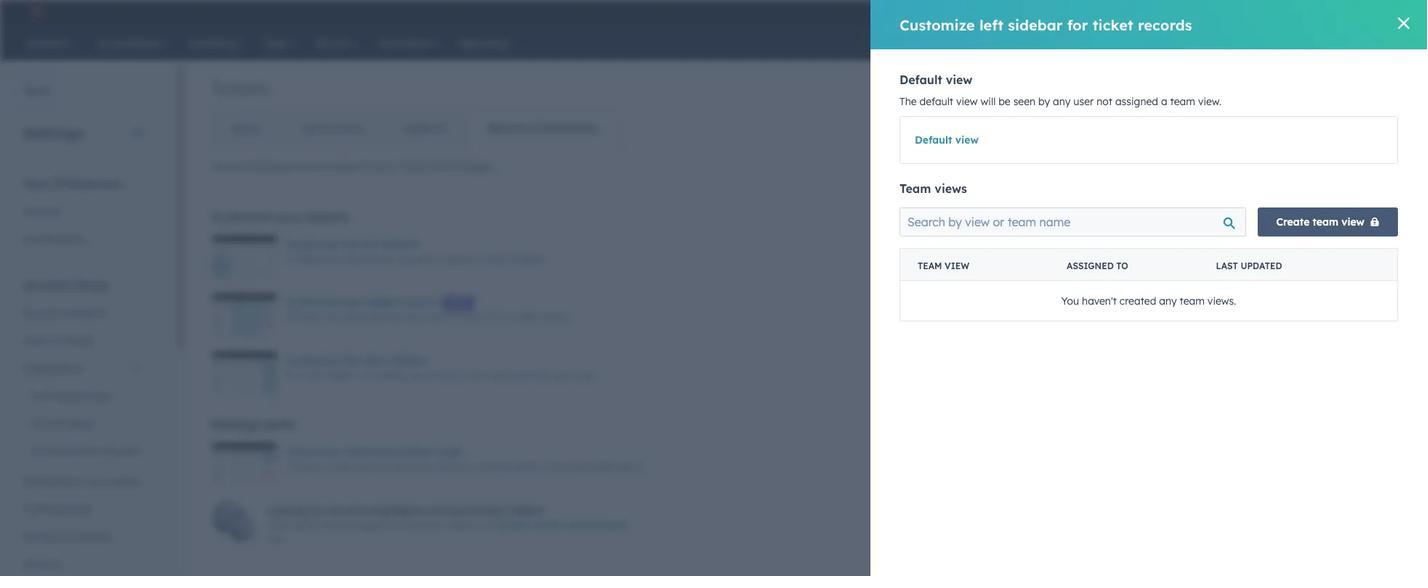 Task type: vqa. For each thing, say whether or not it's contained in the screenshot.
cards to the right
yes



Task type: locate. For each thing, give the bounding box(es) containing it.
1 vertical spatial &
[[61, 531, 69, 544]]

connected apps
[[32, 390, 111, 403]]

ticket up data
[[342, 446, 371, 459]]

the left default at the right
[[900, 95, 917, 108]]

0 vertical spatial account
[[23, 278, 70, 293]]

your preferences
[[23, 177, 122, 191]]

email service provider
[[32, 445, 140, 459]]

you down customize the left sidebar button
[[395, 254, 410, 265]]

1 vertical spatial the
[[286, 371, 301, 381]]

customize ticket association cards choose the information shown for a ticket on the right sidebar of an associated record.
[[286, 446, 644, 473]]

0 horizontal spatial the
[[286, 371, 301, 381]]

hubspot image
[[26, 3, 44, 20]]

1 vertical spatial want
[[426, 312, 446, 323]]

left
[[980, 16, 1004, 34], [362, 238, 378, 251], [498, 254, 511, 265]]

right up the can
[[362, 355, 386, 368]]

association inside customize ticket association cards choose the information shown for a ticket on the right sidebar of an associated record.
[[374, 446, 432, 459]]

association up shown
[[374, 446, 432, 459]]

team left view.
[[1170, 95, 1195, 108]]

information inside customize the left sidebar configure the information you want to show on the left sidebar.
[[344, 254, 393, 265]]

information down customize ticket association cards button in the bottom of the page
[[335, 462, 383, 473]]

2 vertical spatial cards
[[435, 446, 463, 459]]

1 horizontal spatial ticket
[[436, 462, 459, 473]]

a right shown
[[428, 462, 433, 473]]

files,
[[534, 371, 552, 381]]

0 vertical spatial for
[[1067, 16, 1088, 34]]

a
[[1161, 95, 1167, 108], [428, 462, 433, 473]]

2 vertical spatial for
[[311, 505, 326, 518]]

can
[[358, 371, 373, 381]]

default
[[900, 73, 942, 87], [915, 134, 952, 147]]

1 horizontal spatial cards
[[344, 312, 367, 323]]

setup
[[233, 122, 260, 135], [74, 278, 107, 293]]

2 configure from the top
[[286, 312, 326, 323]]

layouts
[[306, 210, 348, 225]]

information down customize the left sidebar button
[[344, 254, 393, 265]]

1 vertical spatial you
[[408, 312, 424, 323]]

account up "users"
[[23, 307, 62, 320]]

cards down customize the middle column
[[344, 312, 367, 323]]

sidebar inside customize the left sidebar configure the information you want to show on the left sidebar.
[[381, 238, 420, 251]]

the inside customize left sidebar for ticket records dialog
[[900, 95, 917, 108]]

customize inside customize the left sidebar configure the information you want to show on the left sidebar.
[[286, 238, 339, 251]]

link opens in a new window image
[[1391, 124, 1401, 135]]

0 vertical spatial on
[[470, 254, 480, 265]]

0 vertical spatial information
[[344, 254, 393, 265]]

0 horizontal spatial column
[[399, 296, 437, 310]]

consent
[[71, 531, 111, 544]]

1 horizontal spatial your
[[373, 161, 394, 174]]

1 vertical spatial team
[[1313, 216, 1339, 229]]

0 horizontal spatial any
[[1053, 95, 1071, 108]]

1 horizontal spatial of
[[544, 462, 553, 473]]

account inside "link"
[[23, 307, 62, 320]]

control
[[211, 161, 246, 174]]

view left will
[[956, 95, 978, 108]]

2 horizontal spatial ticket
[[1093, 16, 1133, 34]]

privacy
[[23, 531, 58, 544]]

to down beta
[[449, 312, 457, 323]]

default down default at the right
[[915, 134, 952, 147]]

2 account from the top
[[23, 307, 62, 320]]

menu
[[1124, 0, 1410, 23]]

0 vertical spatial want
[[413, 254, 433, 265]]

default view up default at the right
[[900, 73, 973, 87]]

0 horizontal spatial your
[[275, 210, 302, 225]]

ticket inside dialog
[[1093, 16, 1133, 34]]

0 horizontal spatial association
[[374, 446, 432, 459]]

team left views.
[[1180, 295, 1205, 308]]

want up "configure the cards and tabs you want to show in the middle column."
[[413, 254, 433, 265]]

0 horizontal spatial ticket
[[342, 446, 371, 459]]

column down the tables?
[[531, 521, 563, 532]]

apps for connected apps
[[86, 390, 111, 403]]

marketplace
[[23, 476, 83, 489]]

for right shown
[[414, 462, 426, 473]]

1 horizontal spatial the
[[900, 95, 917, 108]]

any right by
[[1053, 95, 1071, 108]]

default view
[[900, 73, 973, 87], [915, 134, 979, 147]]

you
[[1061, 295, 1079, 308]]

configure
[[286, 254, 326, 265], [286, 312, 326, 323]]

an
[[555, 462, 566, 473]]

and right layout
[[300, 161, 318, 174]]

configure down customize the middle column
[[286, 312, 326, 323]]

show left in
[[460, 312, 481, 323]]

team
[[1170, 95, 1195, 108], [1313, 216, 1339, 229], [1180, 295, 1205, 308]]

column inside looking for the data highlights and association tables? card creation and management has been moved to the middle column customization tool.
[[531, 521, 563, 532]]

record
[[428, 161, 459, 174]]

and right files, on the left of page
[[555, 371, 571, 381]]

view
[[946, 73, 973, 87], [956, 95, 978, 108], [955, 134, 979, 147], [1342, 216, 1365, 229]]

the default view will be seen by any user not assigned a team view.
[[900, 95, 1222, 108]]

0 vertical spatial you
[[395, 254, 410, 265]]

content
[[321, 161, 358, 174]]

0 horizontal spatial to
[[435, 254, 444, 265]]

right left the an
[[489, 462, 509, 473]]

0 vertical spatial ticket
[[1093, 16, 1133, 34]]

for inside dialog
[[1067, 16, 1088, 34]]

cards up looking for the data highlights and association tables? card creation and management has been moved to the middle column customization tool.
[[435, 446, 463, 459]]

customize inside customize ticket association cards choose the information shown for a ticket on the right sidebar of an associated record.
[[286, 446, 339, 459]]

customize for customize ticket association cards choose the information shown for a ticket on the right sidebar of an associated record.
[[286, 446, 339, 459]]

want
[[413, 254, 433, 265], [426, 312, 446, 323]]

team for team views
[[900, 182, 931, 196]]

any right the created
[[1159, 295, 1177, 308]]

on inside customize the left sidebar configure the information you want to show on the left sidebar.
[[470, 254, 480, 265]]

apps
[[86, 390, 111, 403], [69, 418, 93, 431]]

1 vertical spatial column
[[531, 521, 563, 532]]

calling icon image
[[1211, 6, 1224, 19]]

to up "configure the cards and tabs you want to show in the middle column."
[[435, 254, 444, 265]]

navigation
[[211, 110, 619, 147]]

navigation containing setup
[[211, 110, 619, 147]]

1 vertical spatial any
[[1159, 295, 1177, 308]]

2 horizontal spatial right
[[489, 462, 509, 473]]

your preferences element
[[15, 176, 152, 254]]

customize inside dialog
[[900, 16, 975, 34]]

default view button
[[915, 134, 979, 147]]

for left upgrade icon
[[1067, 16, 1088, 34]]

to
[[435, 254, 444, 265], [449, 312, 457, 323], [472, 521, 481, 532]]

link opens in a new window image
[[1391, 121, 1401, 139]]

customize the middle column
[[286, 296, 437, 310]]

2 vertical spatial right
[[489, 462, 509, 473]]

1 vertical spatial for
[[414, 462, 426, 473]]

upgrade image
[[1134, 7, 1147, 20]]

create team view button
[[1258, 208, 1398, 237]]

1 vertical spatial default view
[[915, 134, 979, 147]]

0 vertical spatial cards
[[344, 312, 367, 323]]

haven't
[[1082, 295, 1117, 308]]

& right privacy
[[61, 531, 69, 544]]

to right moved
[[472, 521, 481, 532]]

0 vertical spatial to
[[435, 254, 444, 265]]

pipelines link
[[383, 111, 466, 146]]

view inside button
[[1342, 216, 1365, 229]]

tracking
[[23, 504, 64, 517]]

team for team view
[[918, 261, 942, 272]]

2 horizontal spatial to
[[472, 521, 481, 532]]

1 vertical spatial cards
[[262, 418, 294, 432]]

middle
[[362, 296, 396, 310], [508, 312, 536, 323], [499, 521, 528, 532]]

0 vertical spatial right
[[362, 355, 386, 368]]

menu item
[[1201, 0, 1204, 23]]

1 vertical spatial apps
[[69, 418, 93, 431]]

connected apps link
[[15, 383, 152, 411]]

show
[[446, 254, 467, 265], [460, 312, 481, 323]]

show up beta
[[446, 254, 467, 265]]

default
[[920, 95, 953, 108]]

1 configure from the top
[[286, 254, 326, 265]]

1 horizontal spatial &
[[61, 531, 69, 544]]

configure inside customize the left sidebar configure the information you want to show on the left sidebar.
[[286, 254, 326, 265]]

information inside customize ticket association cards choose the information shown for a ticket on the right sidebar of an associated record.
[[335, 462, 383, 473]]

private apps
[[32, 418, 93, 431]]

middle down the tables?
[[499, 521, 528, 532]]

& right "users"
[[53, 335, 60, 348]]

1 vertical spatial setup
[[74, 278, 107, 293]]

private
[[32, 418, 66, 431]]

middle inside looking for the data highlights and association tables? card creation and management has been moved to the middle column customization tool.
[[499, 521, 528, 532]]

your left layouts
[[275, 210, 302, 225]]

2 horizontal spatial left
[[980, 16, 1004, 34]]

1 horizontal spatial for
[[414, 462, 426, 473]]

customize left sidebar for ticket records dialog
[[871, 0, 1427, 577]]

1 vertical spatial on
[[461, 462, 471, 473]]

customize ticket association cards button
[[286, 444, 463, 461]]

integrations
[[23, 363, 83, 376]]

you haven't created any team views.
[[1061, 295, 1236, 308]]

to inside looking for the data highlights and association tables? card creation and management has been moved to the middle column customization tool.
[[472, 521, 481, 532]]

users & teams
[[23, 335, 94, 348]]

sidebar inside dialog
[[1008, 16, 1063, 34]]

teams
[[63, 335, 94, 348]]

notifications button
[[1315, 0, 1340, 23]]

2 vertical spatial left
[[498, 254, 511, 265]]

0 horizontal spatial &
[[53, 335, 60, 348]]

of right content
[[360, 161, 370, 174]]

0 vertical spatial of
[[360, 161, 370, 174]]

cards
[[344, 312, 367, 323], [262, 418, 294, 432], [435, 446, 463, 459]]

1 horizontal spatial any
[[1159, 295, 1177, 308]]

ticket left upgrade icon
[[1093, 16, 1133, 34]]

2 horizontal spatial cards
[[435, 446, 463, 459]]

general
[[23, 206, 60, 219]]

2 vertical spatial ticket
[[436, 462, 459, 473]]

the inside customize the right sidebar the right sidebar can display associations, charts, attached files, and more.
[[342, 355, 358, 368]]

cards inside customize ticket association cards choose the information shown for a ticket on the right sidebar of an associated record.
[[435, 446, 463, 459]]

0 vertical spatial &
[[53, 335, 60, 348]]

search button
[[1389, 31, 1414, 55]]

1 vertical spatial a
[[428, 462, 433, 473]]

settings link
[[1294, 4, 1312, 19]]

1 horizontal spatial a
[[1161, 95, 1167, 108]]

1 horizontal spatial to
[[449, 312, 457, 323]]

view right create
[[1342, 216, 1365, 229]]

0 vertical spatial setup
[[233, 122, 260, 135]]

0 horizontal spatial for
[[311, 505, 326, 518]]

a right assigned on the right top of page
[[1161, 95, 1167, 108]]

assigned to
[[1067, 261, 1128, 272]]

middle left column.
[[508, 312, 536, 323]]

team right create
[[1313, 216, 1339, 229]]

ticket right shown
[[436, 462, 459, 473]]

0 horizontal spatial a
[[428, 462, 433, 473]]

marketplace downloads
[[23, 476, 139, 489]]

email
[[32, 445, 59, 459]]

0 vertical spatial left
[[980, 16, 1004, 34]]

1 account from the top
[[23, 278, 70, 293]]

1 vertical spatial configure
[[286, 312, 326, 323]]

apps up service
[[69, 418, 93, 431]]

1 vertical spatial information
[[335, 462, 383, 473]]

help image
[[1272, 7, 1285, 20]]

middle up tabs
[[362, 296, 396, 310]]

updated
[[1241, 261, 1282, 272]]

tool.
[[268, 534, 285, 545]]

apps up private apps link
[[86, 390, 111, 403]]

account for account defaults
[[23, 307, 62, 320]]

0 vertical spatial show
[[446, 254, 467, 265]]

team inside button
[[1313, 216, 1339, 229]]

upgrade
[[1150, 7, 1191, 19]]

1 vertical spatial of
[[544, 462, 553, 473]]

on inside customize ticket association cards choose the information shown for a ticket on the right sidebar of an associated record.
[[461, 462, 471, 473]]

default up default at the right
[[900, 73, 942, 87]]

the up manage cards
[[286, 371, 301, 381]]

1 vertical spatial account
[[23, 307, 62, 320]]

pipelines
[[404, 122, 446, 135]]

code
[[67, 504, 92, 517]]

cards right "manage"
[[262, 418, 294, 432]]

0 vertical spatial apps
[[86, 390, 111, 403]]

team left views
[[900, 182, 931, 196]]

0 vertical spatial association
[[374, 446, 432, 459]]

of left the an
[[544, 462, 553, 473]]

a inside dialog
[[1161, 95, 1167, 108]]

team left view
[[918, 261, 942, 272]]

1 vertical spatial association
[[449, 505, 506, 518]]

for up creation
[[311, 505, 326, 518]]

settings
[[23, 124, 82, 142]]

1 vertical spatial team
[[918, 261, 942, 272]]

records
[[1138, 16, 1192, 34]]

2 vertical spatial to
[[472, 521, 481, 532]]

0 vertical spatial team
[[900, 182, 931, 196]]

on
[[470, 254, 480, 265], [461, 462, 471, 473]]

of inside customize ticket association cards choose the information shown for a ticket on the right sidebar of an associated record.
[[544, 462, 553, 473]]

hubspot link
[[17, 3, 54, 20]]

abc
[[1367, 6, 1386, 17]]

right inside customize ticket association cards choose the information shown for a ticket on the right sidebar of an associated record.
[[489, 462, 509, 473]]

you inside customize the left sidebar configure the information you want to show on the left sidebar.
[[395, 254, 410, 265]]

configure down layouts
[[286, 254, 326, 265]]

information for customize your layouts
[[344, 254, 393, 265]]

right down customize the right sidebar button
[[303, 371, 323, 381]]

2 vertical spatial middle
[[499, 521, 528, 532]]

2 horizontal spatial for
[[1067, 16, 1088, 34]]

0 horizontal spatial cards
[[262, 418, 294, 432]]

1 horizontal spatial setup
[[233, 122, 260, 135]]

you right tabs
[[408, 312, 424, 323]]

default view down default at the right
[[915, 134, 979, 147]]

your left ticket
[[373, 161, 394, 174]]

right
[[362, 355, 386, 368], [303, 371, 323, 381], [489, 462, 509, 473]]

account setup element
[[15, 278, 152, 577]]

privacy & consent
[[23, 531, 111, 544]]

column up "configure the cards and tabs you want to show in the middle column."
[[399, 296, 437, 310]]

0 horizontal spatial setup
[[74, 278, 107, 293]]

column
[[399, 296, 437, 310], [531, 521, 563, 532]]

setup down tickets
[[233, 122, 260, 135]]

1 horizontal spatial column
[[531, 521, 563, 532]]

customize for customize the left sidebar configure the information you want to show on the left sidebar.
[[286, 238, 339, 251]]

customize inside customize the right sidebar the right sidebar can display associations, charts, attached files, and more.
[[286, 355, 339, 368]]

account up account defaults
[[23, 278, 70, 293]]

association up moved
[[449, 505, 506, 518]]

back link
[[0, 77, 59, 106]]

0 vertical spatial configure
[[286, 254, 326, 265]]

manage cards
[[211, 418, 294, 432]]

1 vertical spatial left
[[362, 238, 378, 251]]

to inside customize the left sidebar configure the information you want to show on the left sidebar.
[[435, 254, 444, 265]]

customize for customize your layouts
[[211, 210, 272, 225]]

want right tabs
[[426, 312, 446, 323]]

1 horizontal spatial association
[[449, 505, 506, 518]]

1 vertical spatial right
[[303, 371, 323, 381]]

0 vertical spatial the
[[900, 95, 917, 108]]

on left sidebar. at the top left of the page
[[470, 254, 480, 265]]

attached
[[494, 371, 531, 381]]

setup up defaults
[[74, 278, 107, 293]]

on up moved
[[461, 462, 471, 473]]

middle column customization button
[[499, 521, 627, 532]]

customize for customize the middle column
[[286, 296, 339, 310]]

0 vertical spatial a
[[1161, 95, 1167, 108]]

Search by view or team name search field
[[900, 208, 1247, 237]]

association inside looking for the data highlights and association tables? card creation and management has been moved to the middle column customization tool.
[[449, 505, 506, 518]]

account
[[23, 278, 70, 293], [23, 307, 62, 320]]



Task type: describe. For each thing, give the bounding box(es) containing it.
tracking code link
[[15, 496, 152, 524]]

brad klo image
[[1351, 5, 1364, 18]]

has
[[402, 521, 417, 532]]

show inside customize the left sidebar configure the information you want to show on the left sidebar.
[[446, 254, 467, 265]]

last
[[1216, 261, 1238, 272]]

information for manage cards
[[335, 462, 383, 473]]

users & teams link
[[15, 328, 152, 355]]

create
[[1276, 216, 1310, 229]]

pages.
[[462, 161, 494, 174]]

apps for private apps
[[69, 418, 93, 431]]

account defaults link
[[15, 300, 152, 328]]

seen
[[1013, 95, 1036, 108]]

security
[[23, 559, 62, 572]]

account for account setup
[[23, 278, 70, 293]]

to
[[1116, 261, 1128, 272]]

0 vertical spatial column
[[399, 296, 437, 310]]

downloads
[[86, 476, 139, 489]]

creation
[[290, 521, 324, 532]]

management
[[344, 521, 400, 532]]

associations,
[[407, 371, 461, 381]]

0 horizontal spatial of
[[360, 161, 370, 174]]

team views
[[900, 182, 967, 196]]

setup inside setup link
[[233, 122, 260, 135]]

email service provider link
[[15, 438, 152, 466]]

customize for customize left sidebar for ticket records
[[900, 16, 975, 34]]

views.
[[1208, 295, 1236, 308]]

assigned
[[1067, 261, 1114, 272]]

customize the left sidebar configure the information you want to show on the left sidebar.
[[286, 238, 546, 265]]

and up been
[[427, 505, 446, 518]]

help button
[[1266, 0, 1291, 23]]

record customization
[[487, 122, 598, 135]]

tabs
[[388, 312, 406, 323]]

marketplaces image
[[1242, 7, 1255, 20]]

create team view
[[1276, 216, 1365, 229]]

for inside customize ticket association cards choose the information shown for a ticket on the right sidebar of an associated record.
[[414, 462, 426, 473]]

setup link
[[212, 111, 281, 146]]

and right creation
[[326, 521, 342, 532]]

on for customize your layouts
[[470, 254, 480, 265]]

team view
[[918, 261, 969, 272]]

notifications
[[23, 233, 85, 246]]

will
[[981, 95, 996, 108]]

preferences
[[54, 177, 122, 191]]

account setup
[[23, 278, 107, 293]]

views
[[935, 182, 967, 196]]

0 vertical spatial default
[[900, 73, 942, 87]]

menu containing abc
[[1124, 0, 1410, 23]]

associated
[[568, 462, 613, 473]]

settings image
[[1297, 6, 1310, 19]]

a inside customize ticket association cards choose the information shown for a ticket on the right sidebar of an associated record.
[[428, 462, 433, 473]]

provider
[[100, 445, 140, 459]]

created
[[1120, 295, 1156, 308]]

0 vertical spatial team
[[1170, 95, 1195, 108]]

marketplaces button
[[1233, 0, 1263, 23]]

left inside customize left sidebar for ticket records dialog
[[980, 16, 1004, 34]]

tables?
[[509, 505, 545, 518]]

the inside customize the right sidebar the right sidebar can display associations, charts, attached files, and more.
[[286, 371, 301, 381]]

search image
[[1397, 38, 1407, 48]]

1 vertical spatial your
[[275, 210, 302, 225]]

1 vertical spatial ticket
[[342, 446, 371, 459]]

0 horizontal spatial right
[[303, 371, 323, 381]]

view up default at the right
[[946, 73, 973, 87]]

customization
[[526, 122, 598, 135]]

1 horizontal spatial right
[[362, 355, 386, 368]]

and left tabs
[[370, 312, 385, 323]]

0 vertical spatial middle
[[362, 296, 396, 310]]

1 vertical spatial default
[[915, 134, 952, 147]]

for inside looking for the data highlights and association tables? card creation and management has been moved to the middle column customization tool.
[[311, 505, 326, 518]]

customize the right sidebar button
[[286, 352, 428, 370]]

notifications link
[[15, 226, 152, 254]]

sidebar.
[[514, 254, 546, 265]]

card
[[268, 521, 287, 532]]

users
[[23, 335, 50, 348]]

customize for customize the right sidebar the right sidebar can display associations, charts, attached files, and more.
[[286, 355, 339, 368]]

1 horizontal spatial left
[[498, 254, 511, 265]]

associations
[[302, 122, 362, 135]]

view up views
[[955, 134, 979, 147]]

close image
[[1398, 17, 1410, 29]]

user
[[1074, 95, 1094, 108]]

customize left sidebar for ticket records
[[900, 16, 1192, 34]]

on for manage cards
[[461, 462, 471, 473]]

& for privacy
[[61, 531, 69, 544]]

beta
[[448, 299, 468, 308]]

account defaults
[[23, 307, 105, 320]]

charts,
[[463, 371, 491, 381]]

1 vertical spatial show
[[460, 312, 481, 323]]

defaults
[[65, 307, 105, 320]]

shown
[[385, 462, 411, 473]]

Search HubSpot search field
[[1223, 31, 1401, 55]]

marketplace downloads link
[[15, 469, 152, 496]]

customize the left sidebar button
[[286, 236, 420, 254]]

be
[[999, 95, 1011, 108]]

notifications image
[[1321, 7, 1334, 20]]

want inside customize the left sidebar configure the information you want to show on the left sidebar.
[[413, 254, 433, 265]]

& for users
[[53, 335, 60, 348]]

customize the right sidebar the right sidebar can display associations, charts, attached files, and more.
[[286, 355, 596, 381]]

more.
[[573, 371, 596, 381]]

configure the cards and tabs you want to show in the middle column.
[[286, 312, 570, 323]]

your
[[23, 177, 50, 191]]

been
[[419, 521, 439, 532]]

assigned
[[1115, 95, 1158, 108]]

tickets
[[211, 77, 269, 99]]

control the layout and content of your ticket record pages.
[[211, 161, 494, 174]]

0 horizontal spatial left
[[362, 238, 378, 251]]

looking
[[268, 505, 308, 518]]

abc button
[[1343, 0, 1408, 23]]

1 vertical spatial middle
[[508, 312, 536, 323]]

sidebar inside customize ticket association cards choose the information shown for a ticket on the right sidebar of an associated record.
[[511, 462, 542, 473]]

choose
[[286, 462, 317, 473]]

connected
[[32, 390, 84, 403]]

manage
[[211, 418, 259, 432]]

and inside customize the right sidebar the right sidebar can display associations, charts, attached files, and more.
[[555, 371, 571, 381]]

1 vertical spatial to
[[449, 312, 457, 323]]

0 vertical spatial default view
[[900, 73, 973, 87]]

record customization link
[[466, 111, 618, 146]]

security link
[[15, 552, 152, 577]]

service
[[61, 445, 97, 459]]

2 vertical spatial team
[[1180, 295, 1205, 308]]

last updated
[[1216, 261, 1282, 272]]

tracking code
[[23, 504, 92, 517]]

customize your layouts
[[211, 210, 348, 225]]

by
[[1038, 95, 1050, 108]]

setup inside account setup element
[[74, 278, 107, 293]]

0 vertical spatial any
[[1053, 95, 1071, 108]]

ticket
[[397, 161, 426, 174]]

0 vertical spatial your
[[373, 161, 394, 174]]



